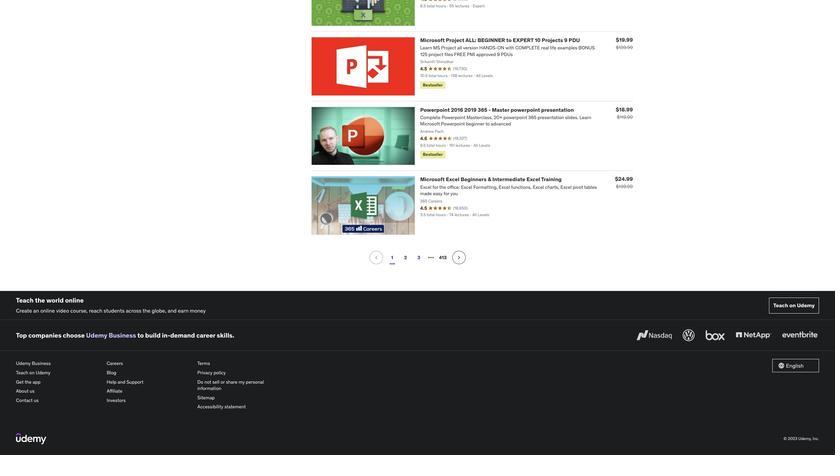 Task type: locate. For each thing, give the bounding box(es) containing it.
microsoft for microsoft excel beginners & intermediate excel training
[[420, 176, 445, 183]]

$18.99
[[616, 106, 633, 113]]

about us link
[[16, 387, 101, 396]]

0 vertical spatial online
[[65, 296, 84, 304]]

$139.99 inside $24.99 $139.99
[[616, 184, 633, 190]]

careers blog help and support affiliate investors
[[107, 360, 143, 403]]

and right 'help'
[[118, 379, 125, 385]]

the up an
[[35, 296, 45, 304]]

sitemap
[[197, 395, 215, 401]]

netapp image
[[735, 328, 773, 343]]

1 horizontal spatial and
[[168, 307, 177, 314]]

demand
[[170, 331, 195, 339]]

1 horizontal spatial excel
[[527, 176, 540, 183]]

$139.99 inside '$19.99 $139.99'
[[616, 44, 633, 50]]

careers
[[107, 360, 123, 366]]

1 horizontal spatial teach on udemy link
[[770, 298, 820, 314]]

teach inside 'teach the world online create an online video course, reach students across the globe, and earn money'
[[16, 296, 34, 304]]

0 horizontal spatial business
[[32, 360, 51, 366]]

business down the students
[[109, 331, 136, 339]]

business up app
[[32, 360, 51, 366]]

$139.99
[[616, 44, 633, 50], [616, 184, 633, 190]]

1 vertical spatial and
[[118, 379, 125, 385]]

to left expert
[[507, 37, 512, 43]]

1 horizontal spatial online
[[65, 296, 84, 304]]

privacy policy link
[[197, 368, 283, 377]]

online up course, at the left bottom of page
[[65, 296, 84, 304]]

$139.99 for $19.99
[[616, 44, 633, 50]]

careers link
[[107, 359, 192, 368]]

the left globe,
[[143, 307, 151, 314]]

teach on udemy link up eventbrite image
[[770, 298, 820, 314]]

1 vertical spatial the
[[143, 307, 151, 314]]

students
[[104, 307, 125, 314]]

terms privacy policy do not sell or share my personal information sitemap accessibility statement
[[197, 360, 264, 410]]

choose
[[63, 331, 85, 339]]

to left build
[[138, 331, 144, 339]]

do
[[197, 379, 203, 385]]

0 horizontal spatial the
[[25, 379, 32, 385]]

earn
[[178, 307, 189, 314]]

0 vertical spatial udemy business link
[[86, 331, 136, 339]]

online
[[65, 296, 84, 304], [40, 307, 55, 314]]

app
[[33, 379, 41, 385]]

1 horizontal spatial the
[[35, 296, 45, 304]]

online right an
[[40, 307, 55, 314]]

and inside careers blog help and support affiliate investors
[[118, 379, 125, 385]]

$119.99
[[617, 114, 633, 120]]

udemy inside 'link'
[[797, 302, 815, 309]]

microsoft for microsoft project all: beginner to expert 10 projects 9 pdu
[[420, 37, 445, 43]]

on up eventbrite image
[[790, 302, 796, 309]]

1 microsoft from the top
[[420, 37, 445, 43]]

and
[[168, 307, 177, 314], [118, 379, 125, 385]]

microsoft project all: beginner to expert 10 projects 9 pdu link
[[420, 37, 580, 43]]

udemy business link
[[86, 331, 136, 339], [16, 359, 101, 368]]

terms
[[197, 360, 210, 366]]

excel left training
[[527, 176, 540, 183]]

on
[[790, 302, 796, 309], [29, 370, 35, 376]]

2 excel from the left
[[527, 176, 540, 183]]

&
[[488, 176, 492, 183]]

1 vertical spatial on
[[29, 370, 35, 376]]

the
[[35, 296, 45, 304], [143, 307, 151, 314], [25, 379, 32, 385]]

0 horizontal spatial to
[[138, 331, 144, 339]]

0 horizontal spatial and
[[118, 379, 125, 385]]

terms link
[[197, 359, 283, 368]]

microsoft excel beginners & intermediate excel training link
[[420, 176, 562, 183]]

teach
[[16, 296, 34, 304], [774, 302, 789, 309], [16, 370, 28, 376]]

2019
[[465, 106, 477, 113]]

$139.99 down $24.99 in the right of the page
[[616, 184, 633, 190]]

sell
[[213, 379, 220, 385]]

on inside 'link'
[[790, 302, 796, 309]]

0 vertical spatial and
[[168, 307, 177, 314]]

3 link
[[412, 251, 426, 264]]

microsoft excel beginners & intermediate excel training
[[420, 176, 562, 183]]

projects
[[542, 37, 563, 43]]

0 vertical spatial microsoft
[[420, 37, 445, 43]]

0 horizontal spatial excel
[[446, 176, 460, 183]]

1 vertical spatial online
[[40, 307, 55, 314]]

413
[[439, 254, 447, 260]]

companies
[[28, 331, 62, 339]]

1 horizontal spatial on
[[790, 302, 796, 309]]

us right contact in the bottom of the page
[[34, 397, 39, 403]]

0 vertical spatial $139.99
[[616, 44, 633, 50]]

create
[[16, 307, 32, 314]]

english
[[787, 362, 804, 369]]

get
[[16, 379, 24, 385]]

2 vertical spatial the
[[25, 379, 32, 385]]

statement
[[225, 404, 246, 410]]

powerpoint 2016 2019 365 - master powerpoint presentation link
[[420, 106, 574, 113]]

globe,
[[152, 307, 166, 314]]

and left earn
[[168, 307, 177, 314]]

my
[[239, 379, 245, 385]]

udemy business link up get the app 'link'
[[16, 359, 101, 368]]

3
[[418, 254, 421, 260]]

teach on udemy
[[774, 302, 815, 309]]

us right about at the bottom of the page
[[30, 388, 35, 394]]

1 vertical spatial $139.99
[[616, 184, 633, 190]]

0 vertical spatial on
[[790, 302, 796, 309]]

0 horizontal spatial teach on udemy link
[[16, 368, 101, 377]]

pdu
[[569, 37, 580, 43]]

career
[[196, 331, 216, 339]]

on up app
[[29, 370, 35, 376]]

small image
[[779, 362, 785, 369]]

english button
[[773, 359, 820, 372]]

excel
[[446, 176, 460, 183], [527, 176, 540, 183]]

excel left beginners
[[446, 176, 460, 183]]

business inside udemy business teach on udemy get the app about us contact us
[[32, 360, 51, 366]]

udemy up eventbrite image
[[797, 302, 815, 309]]

2 $139.99 from the top
[[616, 184, 633, 190]]

1 horizontal spatial business
[[109, 331, 136, 339]]

teach on udemy link up about us link
[[16, 368, 101, 377]]

us
[[30, 388, 35, 394], [34, 397, 39, 403]]

0 vertical spatial to
[[507, 37, 512, 43]]

to
[[507, 37, 512, 43], [138, 331, 144, 339]]

teach on udemy link
[[770, 298, 820, 314], [16, 368, 101, 377]]

1 vertical spatial business
[[32, 360, 51, 366]]

0 horizontal spatial on
[[29, 370, 35, 376]]

investors
[[107, 397, 126, 403]]

0 vertical spatial the
[[35, 296, 45, 304]]

0 vertical spatial teach on udemy link
[[770, 298, 820, 314]]

2 microsoft from the top
[[420, 176, 445, 183]]

eventbrite image
[[781, 328, 820, 343]]

© 2023 udemy, inc.
[[784, 436, 820, 441]]

all:
[[466, 37, 477, 43]]

©
[[784, 436, 787, 441]]

help and support link
[[107, 377, 192, 387]]

1 $139.99 from the top
[[616, 44, 633, 50]]

previous page image
[[373, 254, 380, 261]]

1 vertical spatial microsoft
[[420, 176, 445, 183]]

business
[[109, 331, 136, 339], [32, 360, 51, 366]]

powerpoint 2016 2019 365 - master powerpoint presentation
[[420, 106, 574, 113]]

microsoft
[[420, 37, 445, 43], [420, 176, 445, 183]]

udemy,
[[799, 436, 812, 441]]

$139.99 down the $19.99
[[616, 44, 633, 50]]

in-
[[162, 331, 170, 339]]

udemy business link down the students
[[86, 331, 136, 339]]

on inside udemy business teach on udemy get the app about us contact us
[[29, 370, 35, 376]]

1 vertical spatial teach on udemy link
[[16, 368, 101, 377]]

1 excel from the left
[[446, 176, 460, 183]]

udemy up app
[[36, 370, 50, 376]]

do not sell or share my personal information button
[[197, 377, 283, 393]]

the right get
[[25, 379, 32, 385]]



Task type: vqa. For each thing, say whether or not it's contained in the screenshot.
anywhere.
no



Task type: describe. For each thing, give the bounding box(es) containing it.
blog link
[[107, 368, 192, 377]]

the inside udemy business teach on udemy get the app about us contact us
[[25, 379, 32, 385]]

2 horizontal spatial the
[[143, 307, 151, 314]]

training
[[541, 176, 562, 183]]

udemy right choose
[[86, 331, 107, 339]]

1 horizontal spatial to
[[507, 37, 512, 43]]

not
[[205, 379, 211, 385]]

and inside 'teach the world online create an online video course, reach students across the globe, and earn money'
[[168, 307, 177, 314]]

2 link
[[399, 251, 412, 264]]

world
[[46, 296, 64, 304]]

expert
[[513, 37, 534, 43]]

intermediate
[[493, 176, 526, 183]]

powerpoint
[[420, 106, 450, 113]]

2016
[[451, 106, 463, 113]]

next page image
[[456, 254, 463, 261]]

privacy
[[197, 370, 213, 376]]

$24.99 $139.99
[[615, 176, 633, 190]]

about
[[16, 388, 29, 394]]

personal
[[246, 379, 264, 385]]

microsoft project all: beginner to expert 10 projects 9 pdu
[[420, 37, 580, 43]]

teach the world online create an online video course, reach students across the globe, and earn money
[[16, 296, 206, 314]]

top
[[16, 331, 27, 339]]

1
[[391, 254, 394, 260]]

contact
[[16, 397, 33, 403]]

inc.
[[813, 436, 820, 441]]

investors link
[[107, 396, 192, 405]]

teach for on
[[774, 302, 789, 309]]

master
[[492, 106, 510, 113]]

get the app link
[[16, 377, 101, 387]]

contact us link
[[16, 396, 101, 405]]

365
[[478, 106, 488, 113]]

beginner
[[478, 37, 505, 43]]

video
[[56, 307, 69, 314]]

support
[[127, 379, 143, 385]]

box image
[[705, 328, 727, 343]]

10
[[535, 37, 541, 43]]

1 vertical spatial udemy business link
[[16, 359, 101, 368]]

accessibility
[[197, 404, 223, 410]]

top companies choose udemy business to build in-demand career skills.
[[16, 331, 234, 339]]

share
[[226, 379, 238, 385]]

0 vertical spatial business
[[109, 331, 136, 339]]

skills.
[[217, 331, 234, 339]]

9
[[565, 37, 568, 43]]

teach inside udemy business teach on udemy get the app about us contact us
[[16, 370, 28, 376]]

affiliate
[[107, 388, 123, 394]]

1 vertical spatial us
[[34, 397, 39, 403]]

beginners
[[461, 176, 487, 183]]

1 link
[[386, 251, 399, 264]]

reach
[[89, 307, 102, 314]]

an
[[33, 307, 39, 314]]

2023
[[788, 436, 798, 441]]

teach for the
[[16, 296, 34, 304]]

help
[[107, 379, 117, 385]]

or
[[221, 379, 225, 385]]

udemy image
[[16, 433, 46, 444]]

money
[[190, 307, 206, 314]]

powerpoint
[[511, 106, 540, 113]]

0 horizontal spatial online
[[40, 307, 55, 314]]

$19.99
[[616, 36, 633, 43]]

2
[[404, 254, 407, 260]]

udemy business teach on udemy get the app about us contact us
[[16, 360, 51, 403]]

udemy up get
[[16, 360, 31, 366]]

project
[[446, 37, 465, 43]]

volkswagen image
[[682, 328, 697, 343]]

across
[[126, 307, 141, 314]]

accessibility statement link
[[197, 402, 283, 412]]

$24.99
[[615, 176, 633, 182]]

$139.99 for $24.99
[[616, 184, 633, 190]]

$18.99 $119.99
[[616, 106, 633, 120]]

ellipsis image
[[427, 254, 435, 262]]

$19.99 $139.99
[[616, 36, 633, 50]]

policy
[[214, 370, 226, 376]]

0 vertical spatial us
[[30, 388, 35, 394]]

sitemap link
[[197, 393, 283, 402]]

information
[[197, 385, 221, 391]]

affiliate link
[[107, 387, 192, 396]]

build
[[145, 331, 161, 339]]

-
[[489, 106, 491, 113]]

presentation
[[542, 106, 574, 113]]

nasdaq image
[[635, 328, 674, 343]]

1 vertical spatial to
[[138, 331, 144, 339]]



